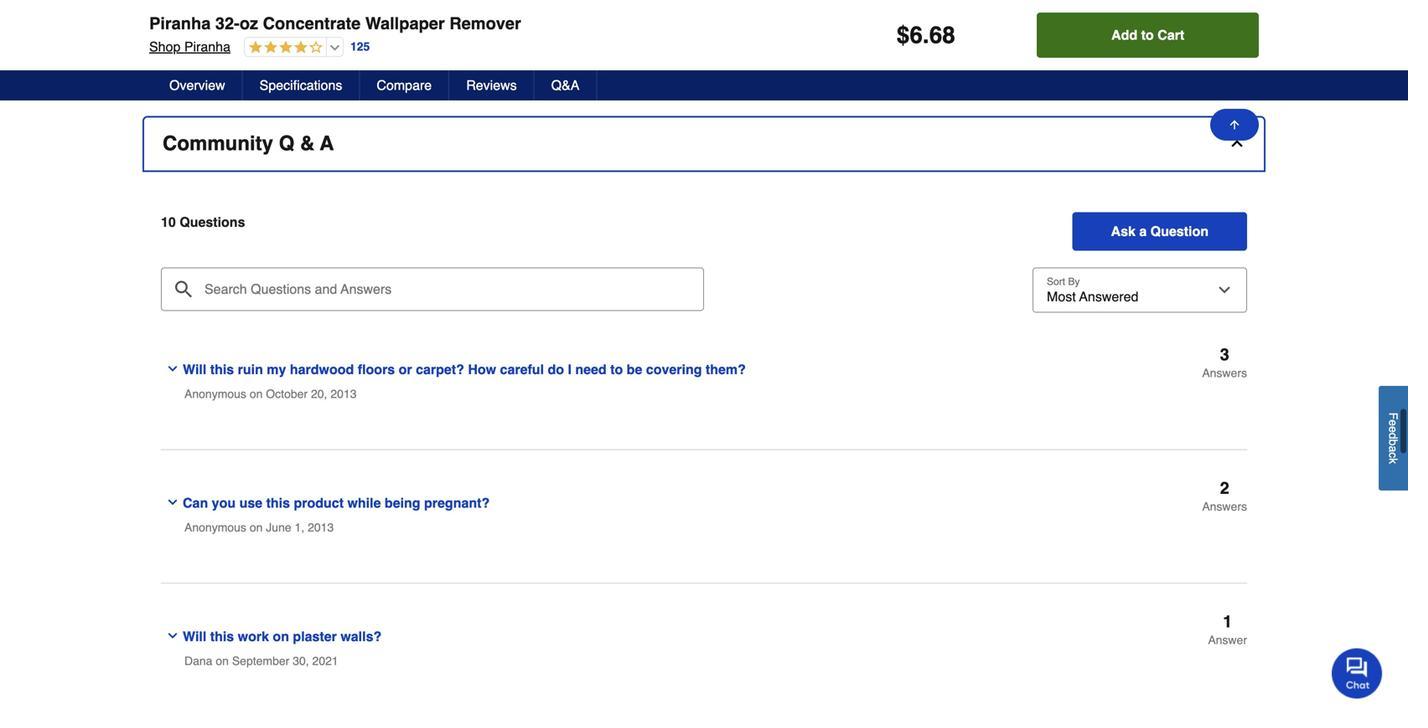 Task type: describe. For each thing, give the bounding box(es) containing it.
1
[[1223, 613, 1232, 632]]

1 answer
[[1208, 613, 1247, 648]]

Search Questions and Answers text field
[[161, 268, 704, 312]]

0 horizontal spatial to
[[610, 362, 623, 378]]

a inside 10 questions ask a question
[[1139, 224, 1147, 239]]

carpet?
[[416, 362, 464, 378]]

answer
[[1208, 634, 1247, 648]]

3 answers
[[1202, 345, 1247, 380]]

remover
[[449, 14, 521, 33]]

on for 1
[[216, 655, 229, 669]]

30,
[[293, 655, 309, 669]]

hardwood
[[290, 362, 354, 378]]

$ 6 . 68
[[897, 22, 955, 49]]

2 answers element
[[1202, 479, 1247, 514]]

f e e d b a c k button
[[1379, 387, 1408, 491]]

1,
[[295, 521, 304, 535]]

a inside button
[[1387, 446, 1400, 453]]

use
[[239, 496, 262, 511]]

10 questions ask a question
[[161, 215, 1209, 239]]

oz
[[240, 14, 258, 33]]

will this work on plaster walls?
[[183, 630, 382, 645]]

walls?
[[341, 630, 382, 645]]

question
[[1150, 224, 1209, 239]]

cart
[[1158, 27, 1184, 43]]

this inside button
[[266, 496, 290, 511]]

10
[[161, 215, 176, 230]]

on for 2
[[250, 521, 263, 535]]

work
[[238, 630, 269, 645]]

125
[[350, 40, 370, 53]]

reviews button
[[449, 70, 534, 101]]

will this ruin my hardwood floors or carpet? how careful do i need to be covering them?
[[183, 362, 746, 378]]

&
[[300, 132, 315, 155]]

do
[[548, 362, 564, 378]]

0 vertical spatial piranha
[[149, 14, 211, 33]]

d
[[1387, 433, 1400, 440]]

compare
[[377, 78, 432, 93]]

questions
[[180, 215, 245, 230]]

can you use this product while being pregnant?
[[183, 496, 490, 511]]

dana on september 30, 2021
[[184, 655, 338, 669]]

specifications button
[[243, 70, 360, 101]]

ask a question button
[[1072, 213, 1247, 251]]

them?
[[706, 362, 746, 378]]

1 answer element
[[1208, 613, 1247, 648]]

wallpaper
[[365, 14, 445, 33]]

2013 for 3
[[331, 388, 357, 401]]

chevron down image for 1
[[166, 630, 179, 643]]

i
[[568, 362, 572, 378]]

how
[[468, 362, 496, 378]]

or
[[399, 362, 412, 378]]

community q & a button
[[144, 118, 1264, 171]]

community q & a
[[163, 132, 334, 155]]

arrow up image
[[1228, 118, 1241, 132]]

covering
[[646, 362, 702, 378]]

this for 3
[[210, 362, 234, 378]]

q
[[279, 132, 294, 155]]

shop piranha
[[149, 39, 230, 54]]

c
[[1387, 453, 1400, 459]]

concentrate
[[263, 14, 361, 33]]

q&a button
[[534, 70, 597, 101]]

while
[[347, 496, 381, 511]]

chevron down image for 3
[[166, 363, 179, 376]]

on inside the will this work on plaster walls? "button"
[[273, 630, 289, 645]]

shop
[[149, 39, 181, 54]]



Task type: locate. For each thing, give the bounding box(es) containing it.
to right add
[[1141, 27, 1154, 43]]

dana
[[184, 655, 212, 669]]

$
[[897, 22, 910, 49]]

compare button
[[360, 70, 449, 101]]

will for 3
[[183, 362, 206, 378]]

can you use this product while being pregnant? button
[[161, 480, 1030, 515]]

1 vertical spatial will
[[183, 630, 206, 645]]

3.8 stars image
[[245, 40, 323, 56]]

june
[[266, 521, 291, 535]]

1 horizontal spatial to
[[1141, 27, 1154, 43]]

will inside "button"
[[183, 630, 206, 645]]

answers for 2
[[1202, 501, 1247, 514]]

chevron down image left can
[[166, 496, 179, 510]]

e up the b
[[1387, 427, 1400, 433]]

a right 'ask'
[[1139, 224, 1147, 239]]

1 vertical spatial a
[[1387, 446, 1400, 453]]

this left work
[[210, 630, 234, 645]]

3
[[1220, 345, 1229, 365]]

1 will from the top
[[183, 362, 206, 378]]

will left ruin
[[183, 362, 206, 378]]

will up dana
[[183, 630, 206, 645]]

september
[[232, 655, 289, 669]]

anonymous on october 20, 2013
[[184, 388, 357, 401]]

being
[[385, 496, 420, 511]]

anonymous on june 1, 2013
[[184, 521, 334, 535]]

0 vertical spatial to
[[1141, 27, 1154, 43]]

ask
[[1111, 224, 1136, 239]]

careful
[[500, 362, 544, 378]]

this
[[210, 362, 234, 378], [266, 496, 290, 511], [210, 630, 234, 645]]

3 chevron down image from the top
[[166, 630, 179, 643]]

add to cart button
[[1037, 13, 1259, 58]]

2013 right '20,'
[[331, 388, 357, 401]]

20,
[[311, 388, 327, 401]]

on
[[250, 388, 263, 401], [250, 521, 263, 535], [273, 630, 289, 645], [216, 655, 229, 669]]

q&a
[[551, 78, 580, 93]]

on for 3
[[250, 388, 263, 401]]

0 horizontal spatial a
[[1139, 224, 1147, 239]]

chevron up image
[[1229, 136, 1245, 152]]

on left june
[[250, 521, 263, 535]]

piranha 32-oz concentrate wallpaper remover
[[149, 14, 521, 33]]

pregnant?
[[424, 496, 490, 511]]

.
[[923, 22, 929, 49]]

0 vertical spatial a
[[1139, 224, 1147, 239]]

will this ruin my hardwood floors or carpet? how careful do i need to be covering them? button
[[161, 347, 1030, 381]]

chevron down image for 2
[[166, 496, 179, 510]]

2 anonymous from the top
[[184, 521, 246, 535]]

1 vertical spatial piranha
[[184, 39, 230, 54]]

be
[[627, 362, 642, 378]]

on right dana
[[216, 655, 229, 669]]

chevron down image inside the will this work on plaster walls? "button"
[[166, 630, 179, 643]]

2 vertical spatial this
[[210, 630, 234, 645]]

plaster
[[293, 630, 337, 645]]

f
[[1387, 413, 1400, 420]]

a
[[320, 132, 334, 155]]

1 vertical spatial anonymous
[[184, 521, 246, 535]]

k
[[1387, 459, 1400, 465]]

my
[[267, 362, 286, 378]]

2 chevron down image from the top
[[166, 496, 179, 510]]

chat invite button image
[[1332, 648, 1383, 699]]

reviews
[[466, 78, 517, 93]]

will this work on plaster walls? button
[[161, 614, 1030, 648]]

this inside button
[[210, 362, 234, 378]]

2
[[1220, 479, 1229, 498]]

0 vertical spatial answers
[[1202, 367, 1247, 380]]

2 answers
[[1202, 479, 1247, 514]]

can
[[183, 496, 208, 511]]

1 horizontal spatial a
[[1387, 446, 1400, 453]]

will for 1
[[183, 630, 206, 645]]

1 vertical spatial to
[[610, 362, 623, 378]]

anonymous
[[184, 388, 246, 401], [184, 521, 246, 535]]

this for 1
[[210, 630, 234, 645]]

f e e d b a c k
[[1387, 413, 1400, 465]]

on down ruin
[[250, 388, 263, 401]]

chevron down image left ruin
[[166, 363, 179, 376]]

this up june
[[266, 496, 290, 511]]

1 vertical spatial answers
[[1202, 501, 1247, 514]]

anonymous down ruin
[[184, 388, 246, 401]]

a
[[1139, 224, 1147, 239], [1387, 446, 1400, 453]]

chevron down image inside can you use this product while being pregnant? button
[[166, 496, 179, 510]]

e up the d
[[1387, 420, 1400, 427]]

floors
[[358, 362, 395, 378]]

to left 'be'
[[610, 362, 623, 378]]

0 vertical spatial will
[[183, 362, 206, 378]]

answers down 3
[[1202, 367, 1247, 380]]

ruin
[[238, 362, 263, 378]]

0 vertical spatial chevron down image
[[166, 363, 179, 376]]

anonymous down you
[[184, 521, 246, 535]]

a up "k"
[[1387, 446, 1400, 453]]

6
[[910, 22, 923, 49]]

1 answers from the top
[[1202, 367, 1247, 380]]

specifications
[[260, 78, 342, 93]]

on right work
[[273, 630, 289, 645]]

2013 for 2
[[308, 521, 334, 535]]

2 will from the top
[[183, 630, 206, 645]]

answers down 2
[[1202, 501, 1247, 514]]

e
[[1387, 420, 1400, 427], [1387, 427, 1400, 433]]

32-
[[215, 14, 240, 33]]

b
[[1387, 440, 1400, 446]]

anonymous for 2
[[184, 521, 246, 535]]

answers for 3
[[1202, 367, 1247, 380]]

chevron down image left work
[[166, 630, 179, 643]]

overview button
[[153, 70, 243, 101]]

2021
[[312, 655, 338, 669]]

1 vertical spatial 2013
[[308, 521, 334, 535]]

piranha
[[149, 14, 211, 33], [184, 39, 230, 54]]

piranha down 32-
[[184, 39, 230, 54]]

anonymous for 3
[[184, 388, 246, 401]]

2013 right 1,
[[308, 521, 334, 535]]

add to cart
[[1111, 27, 1184, 43]]

you
[[212, 496, 236, 511]]

add
[[1111, 27, 1137, 43]]

will
[[183, 362, 206, 378], [183, 630, 206, 645]]

overview
[[169, 78, 225, 93]]

need
[[575, 362, 607, 378]]

piranha up shop piranha
[[149, 14, 211, 33]]

chevron down image
[[166, 363, 179, 376], [166, 496, 179, 510], [166, 630, 179, 643]]

2 e from the top
[[1387, 427, 1400, 433]]

0 vertical spatial this
[[210, 362, 234, 378]]

1 anonymous from the top
[[184, 388, 246, 401]]

68
[[929, 22, 955, 49]]

1 vertical spatial chevron down image
[[166, 496, 179, 510]]

this left ruin
[[210, 362, 234, 378]]

2 vertical spatial chevron down image
[[166, 630, 179, 643]]

1 vertical spatial this
[[266, 496, 290, 511]]

1 chevron down image from the top
[[166, 363, 179, 376]]

0 vertical spatial anonymous
[[184, 388, 246, 401]]

3 answers element
[[1202, 345, 1247, 380]]

this inside "button"
[[210, 630, 234, 645]]

2 answers from the top
[[1202, 501, 1247, 514]]

october
[[266, 388, 308, 401]]

to
[[1141, 27, 1154, 43], [610, 362, 623, 378]]

0 vertical spatial 2013
[[331, 388, 357, 401]]

will inside button
[[183, 362, 206, 378]]

product
[[294, 496, 344, 511]]

1 e from the top
[[1387, 420, 1400, 427]]

answers
[[1202, 367, 1247, 380], [1202, 501, 1247, 514]]

chevron down image inside the will this ruin my hardwood floors or carpet? how careful do i need to be covering them? button
[[166, 363, 179, 376]]

community
[[163, 132, 273, 155]]



Task type: vqa. For each thing, say whether or not it's contained in the screenshot.


